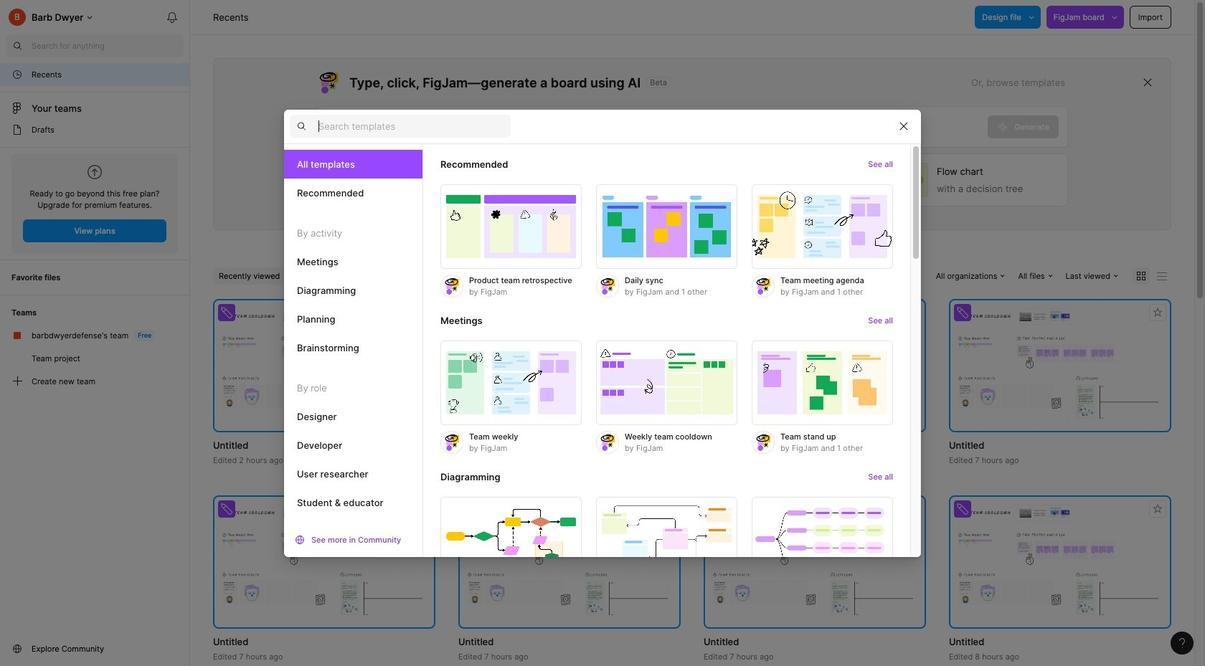Task type: locate. For each thing, give the bounding box(es) containing it.
mindmap image
[[752, 497, 893, 582]]

weekly team cooldown image
[[596, 341, 737, 425]]

team stand up image
[[752, 341, 893, 425]]

team meeting agenda image
[[752, 184, 893, 269]]

Search for anything text field
[[32, 40, 184, 52]]

file thumbnail image
[[220, 308, 428, 423], [466, 308, 674, 423], [711, 308, 919, 423], [956, 308, 1164, 423], [220, 505, 428, 620], [466, 505, 674, 620], [711, 505, 919, 620], [956, 505, 1164, 620]]

recent 16 image
[[11, 69, 23, 80]]

uml diagram image
[[596, 497, 737, 582]]

dialog
[[284, 109, 921, 611]]

community 16 image
[[11, 643, 23, 655]]



Task type: describe. For each thing, give the bounding box(es) containing it.
Search templates text field
[[319, 118, 511, 135]]

Ex: A weekly team meeting, starting with an ice breaker field
[[317, 107, 988, 147]]

page 16 image
[[11, 124, 23, 136]]

team weekly image
[[440, 341, 582, 425]]

daily sync image
[[596, 184, 737, 269]]

product team retrospective image
[[440, 184, 582, 269]]

diagram basics image
[[440, 497, 582, 582]]

bell 32 image
[[161, 6, 184, 29]]

search 32 image
[[6, 34, 29, 57]]



